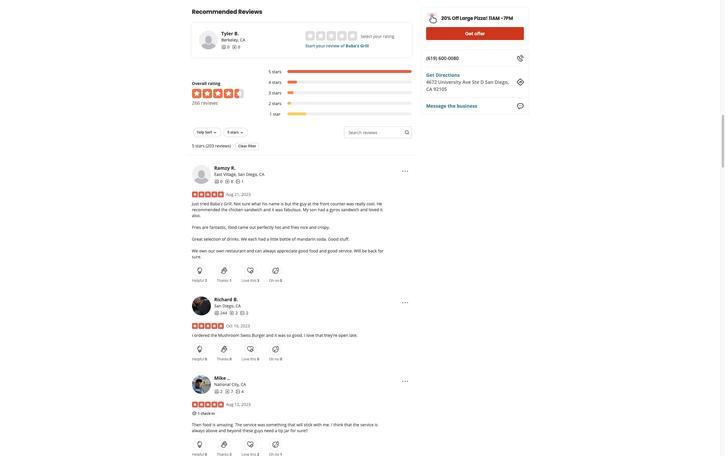 Task type: describe. For each thing, give the bounding box(es) containing it.
large
[[460, 15, 473, 22]]

0 horizontal spatial is
[[213, 423, 216, 428]]

also.
[[192, 213, 201, 219]]

1 horizontal spatial that
[[315, 333, 323, 339]]

back
[[368, 248, 377, 254]]

food inside then food is amazing. the service was something that will stick with me. i think that the service is always above and beyond these guys need a tip jar for sure!!‍‍
[[203, 423, 212, 428]]

(0 reactions) element down burger
[[257, 357, 259, 362]]

0 horizontal spatial that
[[288, 423, 296, 428]]

cool.
[[367, 201, 376, 207]]

tip
[[278, 428, 283, 434]]

1 for 1 check-in
[[198, 412, 200, 417]]

photo of ramzy r. image
[[192, 165, 211, 184]]

beyond
[[227, 428, 242, 434]]

1 service from the left
[[243, 423, 257, 428]]

266 reviews
[[192, 100, 218, 106]]

4 for 4
[[241, 389, 244, 395]]

and right burger
[[266, 333, 274, 339]]

reviews)
[[215, 143, 231, 149]]

message
[[426, 103, 447, 109]]

the down "grill."
[[221, 207, 228, 213]]

ramzy r. link
[[214, 165, 236, 171]]

our
[[208, 248, 215, 254]]

get for get directions 4672 university ave ste d san diego, ca 92105
[[426, 72, 435, 78]]

start
[[306, 43, 315, 49]]

2 horizontal spatial of
[[341, 43, 345, 49]]

name
[[269, 201, 280, 207]]

filter reviews by 1 star rating element
[[263, 111, 412, 117]]

2023 for ..
[[241, 402, 251, 408]]

16 review v2 image for tyler
[[232, 45, 237, 49]]

san inside richard b. san diego, ca
[[214, 303, 221, 309]]

1 horizontal spatial baba'z
[[346, 43, 359, 49]]

get directions link
[[426, 72, 460, 78]]

photos element for mike ..
[[236, 389, 244, 395]]

i inside then food is amazing. the service was something that will stick with me. i think that the service is always above and beyond these guys need a tip jar for sure!!‍‍
[[331, 423, 332, 428]]

a inside then food is amazing. the service was something that will stick with me. i think that the service is always above and beyond these guys need a tip jar for sure!!‍‍
[[275, 428, 277, 434]]

1 vertical spatial (3 reactions) element
[[230, 453, 232, 457]]

east
[[214, 172, 222, 177]]

recommended
[[192, 8, 237, 16]]

and inside then food is amazing. the service was something that will stick with me. i think that the service is always above and beyond these guys need a tip jar for sure!!‍‍
[[219, 428, 226, 434]]

clear
[[238, 144, 247, 149]]

menu image
[[402, 168, 409, 175]]

16 friends v2 image for tyler
[[221, 45, 226, 49]]

5 stars (203 reviews)
[[192, 143, 231, 149]]

ste
[[472, 79, 479, 85]]

16,
[[234, 323, 240, 329]]

was left really
[[347, 201, 354, 207]]

was inside then food is amazing. the service was something that will stick with me. i think that the service is always above and beyond these guys need a tip jar for sure!!‍‍
[[258, 423, 265, 428]]

rating element
[[306, 31, 357, 41]]

2 vertical spatial 5
[[192, 143, 194, 149]]

open
[[339, 333, 349, 339]]

1 own from the left
[[199, 248, 207, 254]]

600-
[[439, 55, 448, 62]]

san inside get directions 4672 university ave ste d san diego, ca 92105
[[485, 79, 494, 85]]

ramzy
[[214, 165, 230, 171]]

5 star rating image for mike ..
[[192, 402, 224, 408]]

(0 reactions) element down the we own our own restaurant and can always appreciate good food and good service.  will be back for sure.
[[280, 278, 282, 283]]

tyler b. link
[[221, 30, 239, 37]]

2 horizontal spatial it
[[380, 207, 383, 213]]

reviews for search reviews
[[363, 130, 378, 135]]

was down name in the left of the page
[[275, 207, 283, 213]]

clear filter
[[238, 144, 256, 149]]

baba'z inside the just tried baba'z grill.  not sure what his name is but the guy at the front counter was really cool.  he recommended the chicken sandwich and it was fabulous.  my son had a gyros sandwich and loved it also.
[[210, 201, 223, 207]]

(0 reactions) element up ..
[[230, 357, 232, 362]]

b. for tyler b.
[[234, 30, 239, 37]]

2 horizontal spatial is
[[375, 423, 378, 428]]

1 horizontal spatial food
[[228, 225, 237, 230]]

get offer
[[465, 30, 485, 37]]

5 stars for filter reviews by 5 stars rating element
[[269, 69, 282, 75]]

his
[[262, 201, 268, 207]]

4 stars
[[269, 80, 282, 85]]

richard b. link
[[214, 297, 238, 303]]

sure.
[[192, 254, 202, 260]]

great
[[192, 237, 203, 242]]

diego, inside get directions 4672 university ave ste d san diego, ca 92105
[[495, 79, 509, 85]]

oh for richard b.
[[269, 357, 274, 362]]

then
[[192, 423, 202, 428]]

0 horizontal spatial i
[[192, 333, 193, 339]]

the right the at
[[313, 201, 319, 207]]

4 for 4 stars
[[269, 80, 271, 85]]

1 vertical spatial rating
[[208, 81, 220, 86]]

helpful 0
[[192, 357, 207, 362]]

is inside the just tried baba'z grill.  not sure what his name is but the guy at the front counter was really cool.  he recommended the chicken sandwich and it was fabulous.  my son had a gyros sandwich and loved it also.
[[281, 201, 284, 207]]

ave
[[463, 79, 471, 85]]

266
[[192, 100, 200, 106]]

jar
[[284, 428, 289, 434]]

was left so
[[278, 333, 286, 339]]

r.
[[231, 165, 236, 171]]

2 sandwich from the left
[[341, 207, 359, 213]]

and right "nice"
[[309, 225, 317, 230]]

son
[[310, 207, 317, 213]]

1 horizontal spatial i
[[304, 333, 305, 339]]

oh no 0 for richard b.
[[269, 357, 282, 362]]

oct
[[226, 323, 233, 329]]

-
[[501, 15, 504, 22]]

love for r.
[[242, 278, 249, 283]]

(1 reaction) element containing 1
[[230, 278, 232, 283]]

mushroom
[[218, 333, 239, 339]]

menu image for mike ..
[[402, 378, 409, 385]]

above
[[206, 428, 218, 434]]

1 horizontal spatial it
[[275, 333, 277, 339]]

recommended
[[192, 207, 220, 213]]

then food is amazing. the service was something that will stick with me. i think that the service is always above and beyond these guys need a tip jar for sure!!‍‍
[[192, 423, 378, 434]]

stars for filter reviews by 3 stars rating element
[[272, 90, 282, 96]]

1 sandwich from the left
[[244, 207, 262, 213]]

university
[[438, 79, 461, 85]]

1 good from the left
[[299, 248, 308, 254]]

guys
[[254, 428, 263, 434]]

directions
[[436, 72, 460, 78]]

b. for richard b.
[[234, 297, 238, 303]]

filter reviews by 2 stars rating element
[[263, 101, 412, 107]]

1 horizontal spatial of
[[292, 237, 296, 242]]

what
[[252, 201, 261, 207]]

0 horizontal spatial had
[[258, 237, 266, 242]]

2023 for b.
[[241, 323, 250, 329]]

stars for the "filter reviews by 4 stars rating" element on the top of the page
[[272, 80, 282, 85]]

1 for 1
[[241, 179, 244, 184]]

0 vertical spatial we
[[241, 237, 247, 242]]

2 for reviews element containing 2
[[236, 311, 238, 316]]

5 stars for 5 stars 'dropdown button'
[[228, 130, 239, 135]]

ca inside ramzy r. east village, san diego, ca
[[259, 172, 265, 177]]

crispy.
[[318, 225, 330, 230]]

16 review v2 image for ramzy
[[225, 179, 230, 184]]

2 for photos element containing 2
[[246, 311, 249, 316]]

20%
[[442, 15, 451, 22]]

selection
[[204, 237, 221, 242]]

berkeley,
[[221, 37, 239, 43]]

(0 reactions) element down i ordered the mushroom swiss burger and it was so good. i love that they're open late.
[[280, 357, 282, 362]]

drinks.
[[227, 237, 240, 242]]

will
[[354, 248, 361, 254]]

1 horizontal spatial (2 reactions) element
[[257, 453, 259, 457]]

16 check in v2 image
[[192, 412, 197, 416]]

love this 3
[[242, 278, 259, 283]]

grill
[[360, 43, 369, 49]]

photos element for ramzy r.
[[236, 179, 244, 185]]

yelp sort
[[197, 130, 212, 135]]

food inside the we own our own restaurant and can always appreciate good food and good service.  will be back for sure.
[[309, 248, 318, 254]]

24 message v2 image
[[517, 103, 524, 110]]

stars for the filter reviews by 2 stars rating element
[[272, 101, 282, 106]]

me.
[[323, 423, 330, 428]]

and down soda.
[[319, 248, 327, 254]]

0 vertical spatial rating
[[383, 34, 394, 39]]

thanks for richard
[[217, 357, 229, 362]]

reviews for 266 reviews
[[201, 100, 218, 106]]

mike .. link
[[214, 375, 230, 382]]

burger
[[252, 333, 265, 339]]

sort
[[205, 130, 212, 135]]

stars for 5 stars 'dropdown button'
[[230, 130, 239, 135]]

the up 'fabulous.'
[[292, 201, 299, 207]]

(0 reactions) element down above
[[205, 453, 207, 457]]

search
[[349, 130, 362, 135]]

at
[[308, 201, 312, 207]]

stuff.
[[340, 237, 350, 242]]

1 up the richard b. link
[[230, 278, 232, 283]]

for inside the we own our own restaurant and can always appreciate good food and good service.  will be back for sure.
[[378, 248, 384, 254]]

stick
[[304, 423, 313, 428]]

1 vertical spatial (1 reaction) element
[[280, 453, 282, 457]]

5 for filter reviews by 5 stars rating element
[[269, 69, 271, 75]]

overall
[[192, 81, 207, 86]]

nice
[[300, 225, 308, 230]]

grill.
[[224, 201, 233, 207]]

city,
[[232, 382, 240, 388]]

the
[[235, 423, 242, 428]]

they're
[[324, 333, 338, 339]]

menu image for richard b.
[[402, 300, 409, 307]]

had inside the just tried baba'z grill.  not sure what his name is but the guy at the front counter was really cool.  he recommended the chicken sandwich and it was fabulous.  my son had a gyros sandwich and loved it also.
[[318, 207, 325, 213]]

need
[[264, 428, 274, 434]]

bottle
[[280, 237, 291, 242]]

start your review of baba'z grill
[[306, 43, 369, 49]]

sure
[[242, 201, 251, 207]]

just tried baba'z grill.  not sure what his name is but the guy at the front counter was really cool.  he recommended the chicken sandwich and it was fabulous.  my son had a gyros sandwich and loved it also.
[[192, 201, 383, 219]]

0 horizontal spatial of
[[222, 237, 226, 242]]

this for r.
[[250, 278, 256, 283]]

chicken
[[229, 207, 243, 213]]

the inside button
[[448, 103, 456, 109]]

check-
[[201, 412, 212, 417]]

village,
[[223, 172, 237, 177]]

helpful 2
[[192, 278, 207, 283]]

counter
[[331, 201, 346, 207]]



Task type: vqa. For each thing, say whether or not it's contained in the screenshot.
Discover
no



Task type: locate. For each thing, give the bounding box(es) containing it.
1 vertical spatial food
[[309, 248, 318, 254]]

stars
[[272, 69, 282, 75], [272, 80, 282, 85], [272, 90, 282, 96], [272, 101, 282, 106], [230, 130, 239, 135], [195, 143, 205, 149]]

1 vertical spatial for
[[291, 428, 296, 434]]

16 review v2 image
[[232, 45, 237, 49], [225, 179, 230, 184], [225, 390, 230, 394]]

1 oh from the top
[[269, 278, 274, 283]]

own left our at the bottom left
[[199, 248, 207, 254]]

2 vertical spatial a
[[275, 428, 277, 434]]

and down really
[[360, 207, 368, 213]]

ca inside richard b. san diego, ca
[[236, 303, 241, 309]]

16 chevron down v2 image
[[213, 130, 218, 135], [239, 130, 244, 135]]

0 horizontal spatial (3 reactions) element
[[230, 453, 232, 457]]

your right "start"
[[316, 43, 325, 49]]

photo of mike .. image
[[192, 376, 211, 394]]

fries
[[291, 225, 299, 230]]

1 this from the top
[[250, 278, 256, 283]]

24 directions v2 image
[[517, 79, 524, 86]]

1 inside filter reviews by 1 star rating element
[[270, 111, 272, 117]]

(3 reactions) element containing 3
[[257, 278, 259, 283]]

yelp
[[197, 130, 204, 135]]

0 vertical spatial your
[[373, 34, 382, 39]]

friends element containing 2
[[214, 389, 223, 395]]

of left 'drinks.'
[[222, 237, 226, 242]]

None radio
[[316, 31, 326, 41], [327, 31, 336, 41], [337, 31, 347, 41], [348, 31, 357, 41], [316, 31, 326, 41], [327, 31, 336, 41], [337, 31, 347, 41], [348, 31, 357, 41]]

ca inside mike .. national city, ca
[[241, 382, 246, 388]]

16 chevron down v2 image for stars
[[239, 130, 244, 135]]

0 vertical spatial this
[[250, 278, 256, 283]]

was up guys
[[258, 423, 265, 428]]

food down mandarin
[[309, 248, 318, 254]]

for
[[378, 248, 384, 254], [291, 428, 296, 434]]

16 chevron down v2 image for sort
[[213, 130, 218, 135]]

2023 for r.
[[241, 192, 251, 197]]

0 vertical spatial 5
[[269, 69, 271, 75]]

aug 21, 2023
[[226, 192, 251, 197]]

great selection of drinks.  we each had a little bottle of mandarin soda. good stuff.
[[192, 237, 350, 242]]

16 chevron down v2 image right sort
[[213, 130, 218, 135]]

0 vertical spatial get
[[465, 30, 473, 37]]

0 vertical spatial thanks
[[217, 278, 229, 283]]

i right the 'me.'
[[331, 423, 332, 428]]

1 aug from the top
[[226, 192, 234, 197]]

reviews element for mike
[[225, 389, 233, 395]]

0 vertical spatial photos element
[[236, 179, 244, 185]]

16 photos v2 image for mike ..
[[236, 390, 240, 394]]

0 horizontal spatial food
[[203, 423, 212, 428]]

16 friends v2 image down east on the left of the page
[[214, 179, 219, 184]]

4 up 3 stars
[[269, 80, 271, 85]]

friends element for richard b.
[[214, 311, 227, 316]]

and
[[263, 207, 271, 213], [360, 207, 368, 213], [282, 225, 290, 230], [309, 225, 317, 230], [247, 248, 254, 254], [319, 248, 327, 254], [266, 333, 274, 339], [219, 428, 226, 434]]

reviews element down the village,
[[225, 179, 233, 185]]

get offer button
[[426, 27, 524, 40]]

(3 reactions) element
[[257, 278, 259, 283], [230, 453, 232, 457]]

oh no 0 for ramzy r.
[[269, 278, 282, 283]]

0 vertical spatial (1 reaction) element
[[230, 278, 232, 283]]

2 inside friends element
[[220, 389, 223, 395]]

helpful for ramzy r.
[[192, 278, 204, 283]]

baba'z
[[346, 43, 359, 49], [210, 201, 223, 207]]

5 star rating image for richard b.
[[192, 323, 224, 329]]

0 vertical spatial 4
[[269, 80, 271, 85]]

16 photos v2 image for ramzy r.
[[236, 179, 240, 184]]

service.
[[339, 248, 353, 254]]

always right can
[[263, 248, 276, 254]]

1 vertical spatial get
[[426, 72, 435, 78]]

0 vertical spatial menu image
[[402, 300, 409, 307]]

something
[[266, 423, 287, 428]]

0 vertical spatial 16 photos v2 image
[[236, 179, 240, 184]]

7pm
[[504, 15, 513, 22]]

richard
[[214, 297, 232, 303]]

2 stars
[[269, 101, 282, 106]]

get for get offer
[[465, 30, 473, 37]]

filter reviews by 4 stars rating element
[[263, 80, 412, 85]]

5 star rating image
[[192, 192, 224, 198], [192, 323, 224, 329], [192, 402, 224, 408]]

1 horizontal spatial 3
[[269, 90, 271, 96]]

1 left star
[[270, 111, 272, 117]]

that up jar
[[288, 423, 296, 428]]

service right think at the bottom left
[[361, 423, 374, 428]]

2 service from the left
[[361, 423, 374, 428]]

1 horizontal spatial own
[[216, 248, 224, 254]]

1 vertical spatial had
[[258, 237, 266, 242]]

stars inside 'dropdown button'
[[230, 130, 239, 135]]

2 horizontal spatial a
[[326, 207, 329, 213]]

of right bottle
[[292, 237, 296, 242]]

diego,
[[495, 79, 509, 85], [246, 172, 258, 177], [223, 303, 235, 309]]

it down he
[[380, 207, 383, 213]]

photo of tyler b. image
[[199, 31, 218, 49]]

ca
[[240, 37, 245, 43], [426, 86, 433, 93], [259, 172, 265, 177], [236, 303, 241, 309], [241, 382, 246, 388]]

helpful
[[192, 278, 204, 283], [192, 357, 204, 362]]

(203
[[206, 143, 214, 149]]

20% off large pizza! 11am -7pm
[[442, 15, 513, 22]]

stars left (203
[[195, 143, 205, 149]]

fries are fantastic, food came out perfectly hot and fries nice and crispy.
[[192, 225, 330, 230]]

this
[[250, 278, 256, 283], [250, 357, 256, 362]]

get inside get directions 4672 university ave ste d san diego, ca 92105
[[426, 72, 435, 78]]

it left so
[[275, 333, 277, 339]]

(0 reactions) element
[[280, 278, 282, 283], [205, 357, 207, 362], [230, 357, 232, 362], [257, 357, 259, 362], [280, 357, 282, 362], [205, 453, 207, 457]]

(2 reactions) element left thanks 1
[[205, 278, 207, 283]]

16 friends v2 image
[[221, 45, 226, 49], [214, 179, 219, 184], [214, 390, 219, 394]]

0 horizontal spatial 16 chevron down v2 image
[[213, 130, 218, 135]]

i ordered the mushroom swiss burger and it was so good. i love that they're open late.
[[192, 333, 358, 339]]

1 horizontal spatial get
[[465, 30, 473, 37]]

1 right 16 check in v2 icon
[[198, 412, 200, 417]]

photos element containing 4
[[236, 389, 244, 395]]

we up sure. at bottom
[[192, 248, 198, 254]]

aug left 21,
[[226, 192, 234, 197]]

he
[[377, 201, 382, 207]]

1 right the 8
[[241, 179, 244, 184]]

the inside then food is amazing. the service was something that will stick with me. i think that the service is always above and beyond these guys need a tip jar for sure!!‍‍
[[353, 423, 359, 428]]

0 vertical spatial helpful
[[192, 278, 204, 283]]

2 no from the top
[[275, 357, 279, 362]]

food left the came
[[228, 225, 237, 230]]

2 thanks from the top
[[217, 357, 229, 362]]

helpful for richard b.
[[192, 357, 204, 362]]

2 oh from the top
[[269, 357, 274, 362]]

0 vertical spatial b.
[[234, 30, 239, 37]]

good
[[299, 248, 308, 254], [328, 248, 338, 254]]

0 vertical spatial 5 stars
[[269, 69, 282, 75]]

no down i ordered the mushroom swiss burger and it was so good. i love that they're open late.
[[275, 357, 279, 362]]

reviews element
[[232, 44, 240, 50], [225, 179, 233, 185], [230, 311, 238, 316], [225, 389, 233, 395]]

richard b. san diego, ca
[[214, 297, 241, 309]]

2 inside photos element
[[246, 311, 249, 316]]

diego, down the richard b. link
[[223, 303, 235, 309]]

1 vertical spatial 4
[[241, 389, 244, 395]]

1 vertical spatial always
[[192, 428, 205, 434]]

1 star
[[270, 111, 281, 117]]

san up 16 friends v2 image
[[214, 303, 221, 309]]

1 vertical spatial 16 review v2 image
[[225, 179, 230, 184]]

san right the village,
[[238, 172, 245, 177]]

thanks
[[217, 278, 229, 283], [217, 357, 229, 362]]

2 vertical spatial 2023
[[241, 402, 251, 408]]

photos element for richard b.
[[240, 311, 249, 316]]

fries
[[192, 225, 201, 230]]

reviews element for tyler
[[232, 44, 240, 50]]

0 horizontal spatial diego,
[[223, 303, 235, 309]]

1 16 chevron down v2 image from the left
[[213, 130, 218, 135]]

always inside the we own our own restaurant and can always appreciate good food and good service.  will be back for sure.
[[263, 248, 276, 254]]

reviews right search
[[363, 130, 378, 135]]

16 friends v2 image for mike
[[214, 390, 219, 394]]

san inside ramzy r. east village, san diego, ca
[[238, 172, 245, 177]]

search image
[[405, 130, 410, 135]]

friends element for mike ..
[[214, 389, 223, 395]]

but
[[285, 201, 291, 207]]

0 horizontal spatial a
[[267, 237, 269, 242]]

2023 right 21,
[[241, 192, 251, 197]]

(2 reactions) element
[[205, 278, 207, 283], [257, 453, 259, 457]]

1 horizontal spatial good
[[328, 248, 338, 254]]

1 5 star rating image from the top
[[192, 192, 224, 198]]

1 horizontal spatial for
[[378, 248, 384, 254]]

your right select
[[373, 34, 382, 39]]

reviews element for richard
[[230, 311, 238, 316]]

be
[[362, 248, 367, 254]]

your for start
[[316, 43, 325, 49]]

this for b.
[[250, 357, 256, 362]]

1 horizontal spatial 4
[[269, 80, 271, 85]]

2 this from the top
[[250, 357, 256, 362]]

and down his
[[263, 207, 271, 213]]

oh right the "love this 0"
[[269, 357, 274, 362]]

was
[[347, 201, 354, 207], [275, 207, 283, 213], [278, 333, 286, 339], [258, 423, 265, 428]]

oh for ramzy r.
[[269, 278, 274, 283]]

(0 reactions) element left thanks 0
[[205, 357, 207, 362]]

16 friends v2 image down national
[[214, 390, 219, 394]]

always down then
[[192, 428, 205, 434]]

are
[[202, 225, 208, 230]]

love this 0
[[242, 357, 259, 362]]

reviews element containing 2
[[230, 311, 238, 316]]

1 vertical spatial a
[[267, 237, 269, 242]]

no right love this 3
[[275, 278, 279, 283]]

pizza!
[[474, 15, 488, 22]]

that right love
[[315, 333, 323, 339]]

restaurant
[[226, 248, 246, 254]]

8
[[231, 179, 233, 184]]

None radio
[[306, 31, 315, 41]]

ordered
[[194, 333, 210, 339]]

aug left 12,
[[226, 402, 234, 408]]

5 inside 'dropdown button'
[[228, 130, 230, 135]]

2023 right 16,
[[241, 323, 250, 329]]

244
[[220, 311, 227, 316]]

diego, inside ramzy r. east village, san diego, ca
[[246, 172, 258, 177]]

16 photos v2 image
[[236, 179, 240, 184], [240, 311, 245, 316], [236, 390, 240, 394]]

reviews element containing 0
[[232, 44, 240, 50]]

reviews element containing 8
[[225, 179, 233, 185]]

2 for friends element containing 2
[[220, 389, 223, 395]]

0 vertical spatial diego,
[[495, 79, 509, 85]]

1 thanks from the top
[[217, 278, 229, 283]]

get left offer on the top right of page
[[465, 30, 473, 37]]

always
[[263, 248, 276, 254], [192, 428, 205, 434]]

get up 4672
[[426, 72, 435, 78]]

2 vertical spatial photos element
[[236, 389, 244, 395]]

ca inside tyler b. berkeley, ca
[[240, 37, 245, 43]]

0 vertical spatial had
[[318, 207, 325, 213]]

16 photos v2 image right 7 in the left of the page
[[236, 390, 240, 394]]

0 vertical spatial san
[[485, 79, 494, 85]]

16 review v2 image
[[230, 311, 234, 316]]

16 photos v2 image right the 8
[[236, 179, 240, 184]]

0 vertical spatial (2 reactions) element
[[205, 278, 207, 283]]

2 horizontal spatial san
[[485, 79, 494, 85]]

food up above
[[203, 423, 212, 428]]

2 inside reviews element
[[236, 311, 238, 316]]

baba'z left grill at the top of page
[[346, 43, 359, 49]]

of
[[341, 43, 345, 49], [222, 237, 226, 242], [292, 237, 296, 242]]

with
[[314, 423, 322, 428]]

0 vertical spatial 16 friends v2 image
[[221, 45, 226, 49]]

(no rating) image
[[306, 31, 357, 41]]

sandwich down really
[[341, 207, 359, 213]]

5 star rating image for ramzy r.
[[192, 192, 224, 198]]

1 oh no 0 from the top
[[269, 278, 282, 283]]

(1 reaction) element
[[230, 278, 232, 283], [280, 453, 282, 457]]

b. up berkeley, at the left
[[234, 30, 239, 37]]

photos element
[[236, 179, 244, 185], [240, 311, 249, 316], [236, 389, 244, 395]]

of right review
[[341, 43, 345, 49]]

16 chevron down v2 image up the clear
[[239, 130, 244, 135]]

your for select
[[373, 34, 382, 39]]

5 stars button
[[224, 128, 248, 137]]

4
[[269, 80, 271, 85], [241, 389, 244, 395]]

aug for ..
[[226, 402, 234, 408]]

always inside then food is amazing. the service was something that will stick with me. i think that the service is always above and beyond these guys need a tip jar for sure!!‍‍
[[192, 428, 205, 434]]

1
[[270, 111, 272, 117], [241, 179, 244, 184], [230, 278, 232, 283], [198, 412, 200, 417]]

a left tip
[[275, 428, 277, 434]]

we inside the we own our own restaurant and can always appreciate good food and good service.  will be back for sure.
[[192, 248, 198, 254]]

16 friends v2 image down berkeley, at the left
[[221, 45, 226, 49]]

in
[[212, 412, 215, 417]]

sure!!‍‍
[[297, 428, 308, 434]]

16 photos v2 image right 16 review v2 image
[[240, 311, 245, 316]]

baba'z left "grill."
[[210, 201, 223, 207]]

diego, inside richard b. san diego, ca
[[223, 303, 235, 309]]

love right thanks 0
[[242, 357, 249, 362]]

the right "ordered"
[[211, 333, 217, 339]]

no for r.
[[275, 278, 279, 283]]

0 horizontal spatial 5 stars
[[228, 130, 239, 135]]

1 vertical spatial 5 stars
[[228, 130, 239, 135]]

0 horizontal spatial (2 reactions) element
[[205, 278, 207, 283]]

reviews element for ramzy
[[225, 179, 233, 185]]

0 vertical spatial a
[[326, 207, 329, 213]]

2 helpful from the top
[[192, 357, 204, 362]]

menu image
[[402, 300, 409, 307], [402, 378, 409, 385]]

a down front
[[326, 207, 329, 213]]

sandwich down the what
[[244, 207, 262, 213]]

0 horizontal spatial rating
[[208, 81, 220, 86]]

2 16 chevron down v2 image from the left
[[239, 130, 244, 135]]

5 for 5 stars 'dropdown button'
[[228, 130, 230, 135]]

photos element containing 1
[[236, 179, 244, 185]]

and right hot
[[282, 225, 290, 230]]

16 chevron down v2 image inside yelp sort dropdown button
[[213, 130, 218, 135]]

1 horizontal spatial always
[[263, 248, 276, 254]]

2 vertical spatial 16 friends v2 image
[[214, 390, 219, 394]]

1 menu image from the top
[[402, 300, 409, 307]]

had down front
[[318, 207, 325, 213]]

24 phone v2 image
[[517, 55, 524, 62]]

0 horizontal spatial 5
[[192, 143, 194, 149]]

1 no from the top
[[275, 278, 279, 283]]

2 vertical spatial food
[[203, 423, 212, 428]]

filter reviews by 3 stars rating element
[[263, 90, 412, 96]]

ramzy r. east village, san diego, ca
[[214, 165, 265, 177]]

0 horizontal spatial 3
[[257, 278, 259, 283]]

16 chevron down v2 image inside 5 stars 'dropdown button'
[[239, 130, 244, 135]]

oh no 0 down i ordered the mushroom swiss burger and it was so good. i love that they're open late.
[[269, 357, 282, 362]]

a left little
[[267, 237, 269, 242]]

off
[[452, 15, 459, 22]]

b. inside richard b. san diego, ca
[[234, 297, 238, 303]]

0 horizontal spatial for
[[291, 428, 296, 434]]

1 vertical spatial baba'z
[[210, 201, 223, 207]]

1 vertical spatial 2023
[[241, 323, 250, 329]]

1 vertical spatial b.
[[234, 297, 238, 303]]

1 vertical spatial your
[[316, 43, 325, 49]]

16 review v2 image left 7 in the left of the page
[[225, 390, 230, 394]]

the right message
[[448, 103, 456, 109]]

friends element left 16 review v2 image
[[214, 311, 227, 316]]

0 horizontal spatial sandwich
[[244, 207, 262, 213]]

2 own from the left
[[216, 248, 224, 254]]

ca inside get directions 4672 university ave ste d san diego, ca 92105
[[426, 86, 433, 93]]

0 horizontal spatial we
[[192, 248, 198, 254]]

0 vertical spatial aug
[[226, 192, 234, 197]]

photos element containing 2
[[240, 311, 249, 316]]

d
[[481, 79, 484, 85]]

love for b.
[[242, 357, 249, 362]]

aug for r.
[[226, 192, 234, 197]]

3 5 star rating image from the top
[[192, 402, 224, 408]]

get inside button
[[465, 30, 473, 37]]

appreciate
[[277, 248, 298, 254]]

search reviews
[[349, 130, 378, 135]]

0 vertical spatial 2023
[[241, 192, 251, 197]]

filter reviews by 5 stars rating element
[[263, 69, 412, 75]]

is
[[281, 201, 284, 207], [213, 423, 216, 428], [375, 423, 378, 428]]

0 horizontal spatial get
[[426, 72, 435, 78]]

helpful down "ordered"
[[192, 357, 204, 362]]

oh right love this 3
[[269, 278, 274, 283]]

1 vertical spatial 3
[[257, 278, 259, 283]]

5 star rating image up tried
[[192, 192, 224, 198]]

2 5 star rating image from the top
[[192, 323, 224, 329]]

1 helpful from the top
[[192, 278, 204, 283]]

friends element for tyler b.
[[221, 44, 230, 50]]

had
[[318, 207, 325, 213], [258, 237, 266, 242]]

thanks for ramzy
[[217, 278, 229, 283]]

2 love from the top
[[242, 357, 249, 362]]

friends element down berkeley, at the left
[[221, 44, 230, 50]]

friends element for ramzy r.
[[214, 179, 223, 185]]

had right each
[[258, 237, 266, 242]]

1 vertical spatial (2 reactions) element
[[257, 453, 259, 457]]

diego, right the village,
[[246, 172, 258, 177]]

4.5 star rating image
[[192, 89, 244, 98]]

will
[[297, 423, 303, 428]]

b. inside tyler b. berkeley, ca
[[234, 30, 239, 37]]

and left can
[[247, 248, 254, 254]]

0 vertical spatial 3
[[269, 90, 271, 96]]

diego, left 24 directions v2 icon
[[495, 79, 509, 85]]

0 vertical spatial oh
[[269, 278, 274, 283]]

think
[[334, 423, 343, 428]]

(1 reaction) element up the richard b. link
[[230, 278, 232, 283]]

16 review v2 image for mike
[[225, 390, 230, 394]]

friends element down east on the left of the page
[[214, 179, 223, 185]]

2 oh no 0 from the top
[[269, 357, 282, 362]]

friends element
[[221, 44, 230, 50], [214, 179, 223, 185], [214, 311, 227, 316], [214, 389, 223, 395]]

0 vertical spatial baba'z
[[346, 43, 359, 49]]

photos element right 7 in the left of the page
[[236, 389, 244, 395]]

16 review v2 image left the 8
[[225, 179, 230, 184]]

stars up 4 stars
[[272, 69, 282, 75]]

5 left (203
[[192, 143, 194, 149]]

1 vertical spatial oh
[[269, 357, 274, 362]]

for right back
[[378, 248, 384, 254]]

photo of richard b. image
[[192, 297, 211, 316]]

1 horizontal spatial rating
[[383, 34, 394, 39]]

soda.
[[317, 237, 327, 242]]

16 friends v2 image
[[214, 311, 219, 316]]

0 horizontal spatial your
[[316, 43, 325, 49]]

1 horizontal spatial a
[[275, 428, 277, 434]]

1 vertical spatial reviews
[[363, 130, 378, 135]]

reviews element down national
[[225, 389, 233, 395]]

5 stars inside 'dropdown button'
[[228, 130, 239, 135]]

2 menu image from the top
[[402, 378, 409, 385]]

16 friends v2 image for ramzy
[[214, 179, 219, 184]]

amazing.
[[217, 423, 234, 428]]

0 horizontal spatial good
[[299, 248, 308, 254]]

0 vertical spatial love
[[242, 278, 249, 283]]

clear filter button
[[236, 143, 259, 150]]

a inside the just tried baba'z grill.  not sure what his name is but the guy at the front counter was really cool.  he recommended the chicken sandwich and it was fabulous.  my son had a gyros sandwich and loved it also.
[[326, 207, 329, 213]]

2 aug from the top
[[226, 402, 234, 408]]

0 vertical spatial food
[[228, 225, 237, 230]]

friends element containing 244
[[214, 311, 227, 316]]

message the business button
[[426, 103, 477, 110]]

5 star rating image up 1 check-in
[[192, 402, 224, 408]]

1 horizontal spatial 16 chevron down v2 image
[[239, 130, 244, 135]]

2 horizontal spatial diego,
[[495, 79, 509, 85]]

2 vertical spatial 16 review v2 image
[[225, 390, 230, 394]]

the right think at the bottom left
[[353, 423, 359, 428]]

16 photos v2 image for richard b.
[[240, 311, 245, 316]]

2 good from the left
[[328, 248, 338, 254]]

2 horizontal spatial i
[[331, 423, 332, 428]]

oh no 0 right love this 3
[[269, 278, 282, 283]]

1 vertical spatial menu image
[[402, 378, 409, 385]]

1 love from the top
[[242, 278, 249, 283]]

service up these at left
[[243, 423, 257, 428]]

stars for filter reviews by 5 stars rating element
[[272, 69, 282, 75]]

0 horizontal spatial it
[[272, 207, 274, 213]]

stars up the clear
[[230, 130, 239, 135]]

no
[[275, 278, 279, 283], [275, 357, 279, 362]]

2 vertical spatial 5 star rating image
[[192, 402, 224, 408]]

(2 reactions) element containing 2
[[205, 278, 207, 283]]

4 inside photos element
[[241, 389, 244, 395]]

hot
[[275, 225, 281, 230]]

my
[[303, 207, 309, 213]]

0 vertical spatial always
[[263, 248, 276, 254]]

1 for 1 star
[[270, 111, 272, 117]]

1 vertical spatial 16 friends v2 image
[[214, 179, 219, 184]]

1 horizontal spatial service
[[361, 423, 374, 428]]

for inside then food is amazing. the service was something that will stick with me. i think that the service is always above and beyond these guys need a tip jar for sure!!‍‍
[[291, 428, 296, 434]]

12,
[[235, 402, 240, 408]]

3 stars
[[269, 90, 282, 96]]

overall rating
[[192, 81, 220, 86]]

1 vertical spatial this
[[250, 357, 256, 362]]

it down name in the left of the page
[[272, 207, 274, 213]]

thanks 1
[[217, 278, 232, 283]]

get
[[465, 30, 473, 37], [426, 72, 435, 78]]

stars up 3 stars
[[272, 80, 282, 85]]

reviews
[[238, 8, 262, 16]]

1 horizontal spatial is
[[281, 201, 284, 207]]

2023
[[241, 192, 251, 197], [241, 323, 250, 329], [241, 402, 251, 408]]

select
[[361, 34, 372, 39]]

own right our at the bottom left
[[216, 248, 224, 254]]

0 vertical spatial no
[[275, 278, 279, 283]]

  text field
[[344, 127, 412, 138]]

love
[[306, 333, 314, 339]]

select your rating
[[361, 34, 394, 39]]

no for b.
[[275, 357, 279, 362]]

2 horizontal spatial that
[[344, 423, 352, 428]]

reviews element containing 7
[[225, 389, 233, 395]]



